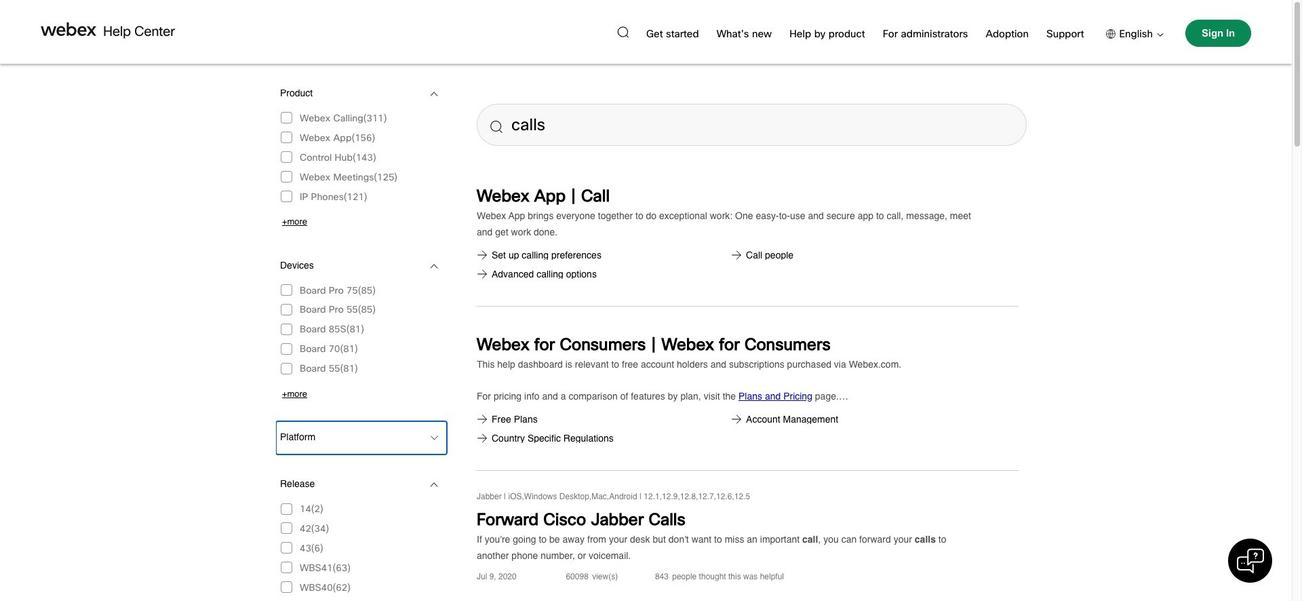 Task type: describe. For each thing, give the bounding box(es) containing it.
search-input field
[[477, 104, 1027, 146]]

chat help image
[[1237, 547, 1265, 575]]

1 vertical spatial search icon image
[[490, 121, 503, 133]]

arrow image
[[1153, 33, 1164, 36]]



Task type: vqa. For each thing, say whether or not it's contained in the screenshot.
webex logo
yes



Task type: locate. For each thing, give the bounding box(es) containing it.
1 vertical spatial arrow down image
[[430, 257, 439, 274]]

1 horizontal spatial search icon image
[[617, 26, 629, 38]]

2 arrow down image from the top
[[430, 257, 439, 274]]

2 vertical spatial arrow down image
[[430, 476, 439, 493]]

arrow down image
[[430, 429, 439, 446]]

0 horizontal spatial search icon image
[[490, 121, 503, 133]]

0 vertical spatial arrow down image
[[430, 85, 439, 102]]

1 arrow down image from the top
[[430, 85, 439, 102]]

search icon image
[[617, 26, 629, 38], [490, 121, 503, 133]]

0 vertical spatial search icon image
[[617, 26, 629, 38]]

3 arrow down image from the top
[[430, 476, 439, 493]]

total results 961 element
[[477, 166, 1019, 601]]

webex logo image
[[41, 22, 96, 36]]

arrow down image
[[430, 85, 439, 102], [430, 257, 439, 274], [430, 476, 439, 493]]



